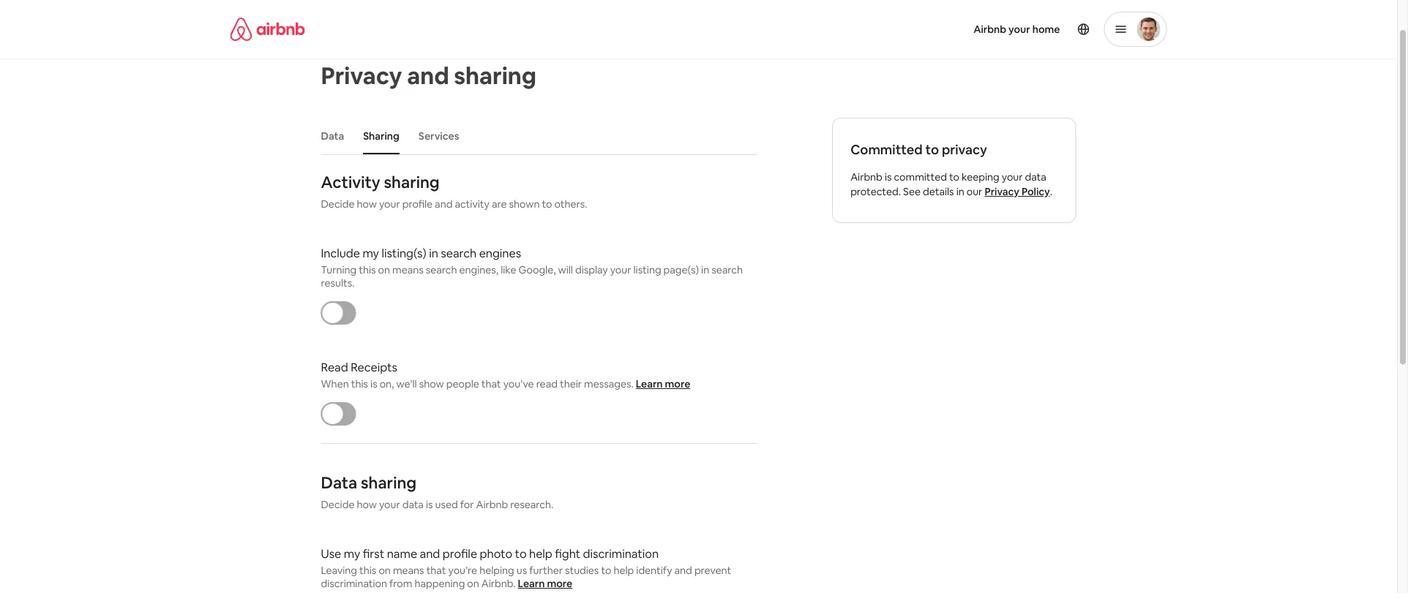 Task type: describe. For each thing, give the bounding box(es) containing it.
0 vertical spatial help
[[529, 547, 553, 562]]

that inside read receipts when this is on, we'll show people that you've read their messages. learn more
[[482, 378, 501, 391]]

fight
[[555, 547, 581, 562]]

activity sharing decide how your profile and activity are shown to others.
[[321, 172, 588, 211]]

include my listing(s) in search engines turning this on means search engines, like google, will display your listing page(s) in search results.
[[321, 246, 743, 290]]

include
[[321, 246, 360, 261]]

first
[[363, 547, 384, 562]]

your inside activity sharing decide how your profile and activity are shown to others.
[[379, 198, 400, 211]]

page(s)
[[664, 264, 699, 277]]

photo
[[480, 547, 513, 562]]

see
[[903, 185, 921, 198]]

to inside "airbnb is committed to keeping your data protected. see details in our"
[[950, 171, 960, 184]]

discrimination inside leaving this on means that you're helping us further studies to help identify and prevent discrimination from happening on airbnb.
[[321, 578, 387, 591]]

name
[[387, 547, 417, 562]]

airbnb for airbnb your home
[[974, 23, 1007, 36]]

on inside include my listing(s) in search engines turning this on means search engines, like google, will display your listing page(s) in search results.
[[378, 264, 390, 277]]

privacy
[[942, 141, 987, 159]]

1 vertical spatial in
[[429, 246, 438, 261]]

data for data
[[321, 130, 344, 143]]

will
[[558, 264, 573, 277]]

protected.
[[851, 185, 901, 198]]

from
[[390, 578, 412, 591]]

us
[[517, 564, 527, 578]]

show
[[419, 378, 444, 391]]

your inside data sharing decide how your data is used for airbnb research.
[[379, 499, 400, 512]]

listing
[[634, 264, 661, 277]]

happening
[[415, 578, 465, 591]]

is inside "airbnb is committed to keeping your data protected. see details in our"
[[885, 171, 892, 184]]

search up engines,
[[441, 246, 477, 261]]

my for use
[[344, 547, 360, 562]]

details
[[923, 185, 954, 198]]

learn more button
[[518, 578, 573, 591]]

people
[[446, 378, 479, 391]]

you've
[[503, 378, 534, 391]]

means inside leaving this on means that you're helping us further studies to help identify and prevent discrimination from happening on airbnb.
[[393, 564, 424, 578]]

used
[[435, 499, 458, 512]]

research.
[[511, 499, 554, 512]]

means inside include my listing(s) in search engines turning this on means search engines, like google, will display your listing page(s) in search results.
[[392, 264, 424, 277]]

committed
[[894, 171, 947, 184]]

learn more
[[518, 578, 573, 591]]

identify
[[636, 564, 672, 578]]

read receipts when this is on, we'll show people that you've read their messages. learn more
[[321, 360, 691, 391]]

and right name
[[420, 547, 440, 562]]

help inside leaving this on means that you're helping us further studies to help identify and prevent discrimination from happening on airbnb.
[[614, 564, 634, 578]]

keeping
[[962, 171, 1000, 184]]

read
[[321, 360, 348, 375]]

on down first
[[379, 564, 391, 578]]

committed to privacy
[[851, 141, 987, 159]]

profile for sharing
[[402, 198, 433, 211]]

search left engines,
[[426, 264, 457, 277]]

in inside "airbnb is committed to keeping your data protected. see details in our"
[[957, 185, 965, 198]]

services
[[419, 130, 459, 143]]

use
[[321, 547, 341, 562]]

activity
[[321, 172, 381, 193]]

engines
[[479, 246, 521, 261]]

committed
[[851, 141, 923, 159]]

to up us
[[515, 547, 527, 562]]

engines,
[[459, 264, 499, 277]]

prevent
[[695, 564, 731, 578]]

.
[[1050, 185, 1053, 198]]

that inside leaving this on means that you're helping us further studies to help identify and prevent discrimination from happening on airbnb.
[[427, 564, 446, 578]]

turning
[[321, 264, 357, 277]]

tab list containing data
[[314, 118, 757, 154]]

data inside "airbnb is committed to keeping your data protected. see details in our"
[[1025, 171, 1047, 184]]

when
[[321, 378, 349, 391]]

privacy for privacy and sharing
[[321, 60, 402, 91]]

to up committed
[[926, 141, 939, 159]]

and inside activity sharing decide how your profile and activity are shown to others.
[[435, 198, 453, 211]]

decide for data sharing
[[321, 499, 355, 512]]

learn more link
[[636, 378, 691, 391]]

1 vertical spatial learn
[[518, 578, 545, 591]]

this inside leaving this on means that you're helping us further studies to help identify and prevent discrimination from happening on airbnb.
[[359, 564, 377, 578]]

is inside data sharing decide how your data is used for airbnb research.
[[426, 499, 433, 512]]



Task type: locate. For each thing, give the bounding box(es) containing it.
your inside profile element
[[1009, 23, 1031, 36]]

your inside "airbnb is committed to keeping your data protected. see details in our"
[[1002, 171, 1023, 184]]

your left listing at the top left
[[610, 264, 631, 277]]

0 vertical spatial means
[[392, 264, 424, 277]]

1 horizontal spatial is
[[426, 499, 433, 512]]

0 vertical spatial airbnb
[[974, 23, 1007, 36]]

this right turning
[[359, 264, 376, 277]]

1 vertical spatial this
[[351, 378, 368, 391]]

1 how from the top
[[357, 198, 377, 211]]

more
[[665, 378, 691, 391], [547, 578, 573, 591]]

in
[[957, 185, 965, 198], [429, 246, 438, 261], [701, 264, 710, 277]]

means down the listing(s)
[[392, 264, 424, 277]]

0 horizontal spatial airbnb
[[476, 499, 508, 512]]

decide for activity sharing
[[321, 198, 355, 211]]

data
[[1025, 171, 1047, 184], [402, 499, 424, 512]]

airbnb left home at top right
[[974, 23, 1007, 36]]

google,
[[519, 264, 556, 277]]

receipts
[[351, 360, 397, 375]]

help
[[529, 547, 553, 562], [614, 564, 634, 578]]

2 means from the top
[[393, 564, 424, 578]]

data up policy
[[1025, 171, 1047, 184]]

in right page(s)
[[701, 264, 710, 277]]

2 horizontal spatial in
[[957, 185, 965, 198]]

privacy
[[321, 60, 402, 91], [985, 185, 1020, 198]]

on left the airbnb. at the bottom of page
[[467, 578, 479, 591]]

how
[[357, 198, 377, 211], [357, 499, 377, 512]]

1 horizontal spatial privacy
[[985, 185, 1020, 198]]

decide down "activity"
[[321, 198, 355, 211]]

is
[[885, 171, 892, 184], [370, 378, 377, 391], [426, 499, 433, 512]]

1 horizontal spatial learn
[[636, 378, 663, 391]]

services button
[[411, 122, 467, 150]]

1 horizontal spatial in
[[701, 264, 710, 277]]

airbnb for airbnb is committed to keeping your data protected. see details in our
[[851, 171, 883, 184]]

0 vertical spatial data
[[1025, 171, 1047, 184]]

profile up you're
[[443, 547, 477, 562]]

privacy down keeping
[[985, 185, 1020, 198]]

that left you're
[[427, 564, 446, 578]]

1 data from the top
[[321, 130, 344, 143]]

1 horizontal spatial data
[[1025, 171, 1047, 184]]

my inside include my listing(s) in search engines turning this on means search engines, like google, will display your listing page(s) in search results.
[[363, 246, 379, 261]]

data up the use
[[321, 473, 357, 493]]

1 vertical spatial is
[[370, 378, 377, 391]]

decide up the use
[[321, 499, 355, 512]]

privacy up sharing 'button'
[[321, 60, 402, 91]]

on,
[[380, 378, 394, 391]]

like
[[501, 264, 516, 277]]

2 vertical spatial is
[[426, 499, 433, 512]]

discrimination up identify
[[583, 547, 659, 562]]

decide inside data sharing decide how your data is used for airbnb research.
[[321, 499, 355, 512]]

my
[[363, 246, 379, 261], [344, 547, 360, 562]]

1 vertical spatial how
[[357, 499, 377, 512]]

2 horizontal spatial airbnb
[[974, 23, 1007, 36]]

0 horizontal spatial profile
[[402, 198, 433, 211]]

shown
[[509, 198, 540, 211]]

profile
[[402, 198, 433, 211], [443, 547, 477, 562]]

to right shown
[[542, 198, 552, 211]]

decide
[[321, 198, 355, 211], [321, 499, 355, 512]]

are
[[492, 198, 507, 211]]

1 vertical spatial more
[[547, 578, 573, 591]]

data button
[[314, 122, 352, 150]]

data left sharing 'button'
[[321, 130, 344, 143]]

is left used at the bottom left of page
[[426, 499, 433, 512]]

0 horizontal spatial data
[[402, 499, 424, 512]]

this inside read receipts when this is on, we'll show people that you've read their messages. learn more
[[351, 378, 368, 391]]

sharing inside data sharing decide how your data is used for airbnb research.
[[361, 473, 417, 493]]

to inside activity sharing decide how your profile and activity are shown to others.
[[542, 198, 552, 211]]

results.
[[321, 277, 355, 290]]

and inside leaving this on means that you're helping us further studies to help identify and prevent discrimination from happening on airbnb.
[[675, 564, 692, 578]]

this down receipts
[[351, 378, 368, 391]]

discrimination
[[583, 547, 659, 562], [321, 578, 387, 591]]

policy
[[1022, 185, 1050, 198]]

0 horizontal spatial my
[[344, 547, 360, 562]]

that left you've
[[482, 378, 501, 391]]

1 vertical spatial that
[[427, 564, 446, 578]]

2 data from the top
[[321, 473, 357, 493]]

data inside button
[[321, 130, 344, 143]]

airbnb inside profile element
[[974, 23, 1007, 36]]

data
[[321, 130, 344, 143], [321, 473, 357, 493]]

1 vertical spatial profile
[[443, 547, 477, 562]]

1 horizontal spatial discrimination
[[583, 547, 659, 562]]

your up privacy policy link
[[1002, 171, 1023, 184]]

0 vertical spatial more
[[665, 378, 691, 391]]

help left identify
[[614, 564, 634, 578]]

their
[[560, 378, 582, 391]]

your inside include my listing(s) in search engines turning this on means search engines, like google, will display your listing page(s) in search results.
[[610, 264, 631, 277]]

learn
[[636, 378, 663, 391], [518, 578, 545, 591]]

0 vertical spatial my
[[363, 246, 379, 261]]

data for data sharing decide how your data is used for airbnb research.
[[321, 473, 357, 493]]

is inside read receipts when this is on, we'll show people that you've read their messages. learn more
[[370, 378, 377, 391]]

0 vertical spatial is
[[885, 171, 892, 184]]

0 vertical spatial that
[[482, 378, 501, 391]]

studies
[[565, 564, 599, 578]]

discrimination down first
[[321, 578, 387, 591]]

my for include
[[363, 246, 379, 261]]

2 vertical spatial this
[[359, 564, 377, 578]]

sharing for activity sharing
[[384, 172, 440, 193]]

this down first
[[359, 564, 377, 578]]

how inside activity sharing decide how your profile and activity are shown to others.
[[357, 198, 377, 211]]

is up protected.
[[885, 171, 892, 184]]

airbnb
[[974, 23, 1007, 36], [851, 171, 883, 184], [476, 499, 508, 512]]

profile inside activity sharing decide how your profile and activity are shown to others.
[[402, 198, 433, 211]]

and right identify
[[675, 564, 692, 578]]

others.
[[555, 198, 588, 211]]

privacy policy .
[[985, 185, 1053, 198]]

sharing
[[363, 130, 400, 143]]

2 vertical spatial sharing
[[361, 473, 417, 493]]

our
[[967, 185, 983, 198]]

profile up the listing(s)
[[402, 198, 433, 211]]

how inside data sharing decide how your data is used for airbnb research.
[[357, 499, 377, 512]]

0 vertical spatial privacy
[[321, 60, 402, 91]]

display
[[575, 264, 608, 277]]

1 vertical spatial discrimination
[[321, 578, 387, 591]]

0 vertical spatial data
[[321, 130, 344, 143]]

data inside data sharing decide how your data is used for airbnb research.
[[321, 473, 357, 493]]

to right studies
[[601, 564, 612, 578]]

that
[[482, 378, 501, 391], [427, 564, 446, 578]]

2 vertical spatial airbnb
[[476, 499, 508, 512]]

tab list
[[314, 118, 757, 154]]

1 vertical spatial decide
[[321, 499, 355, 512]]

privacy policy link
[[985, 185, 1050, 198]]

0 horizontal spatial help
[[529, 547, 553, 562]]

1 horizontal spatial that
[[482, 378, 501, 391]]

airbnb your home link
[[965, 14, 1069, 45]]

0 vertical spatial in
[[957, 185, 965, 198]]

is left on, on the left
[[370, 378, 377, 391]]

and
[[407, 60, 449, 91], [435, 198, 453, 211], [420, 547, 440, 562], [675, 564, 692, 578]]

and up services at the left top of the page
[[407, 60, 449, 91]]

2 decide from the top
[[321, 499, 355, 512]]

on down the listing(s)
[[378, 264, 390, 277]]

my right the use
[[344, 547, 360, 562]]

privacy for privacy policy .
[[985, 185, 1020, 198]]

your down "activity"
[[379, 198, 400, 211]]

more down fight on the bottom left of the page
[[547, 578, 573, 591]]

to
[[926, 141, 939, 159], [950, 171, 960, 184], [542, 198, 552, 211], [515, 547, 527, 562], [601, 564, 612, 578]]

to inside leaving this on means that you're helping us further studies to help identify and prevent discrimination from happening on airbnb.
[[601, 564, 612, 578]]

on
[[378, 264, 390, 277], [379, 564, 391, 578], [467, 578, 479, 591]]

decide inside activity sharing decide how your profile and activity are shown to others.
[[321, 198, 355, 211]]

more right messages.
[[665, 378, 691, 391]]

means down name
[[393, 564, 424, 578]]

in right the listing(s)
[[429, 246, 438, 261]]

1 vertical spatial privacy
[[985, 185, 1020, 198]]

airbnb inside "airbnb is committed to keeping your data protected. see details in our"
[[851, 171, 883, 184]]

my right include
[[363, 246, 379, 261]]

0 vertical spatial discrimination
[[583, 547, 659, 562]]

leaving this on means that you're helping us further studies to help identify and prevent discrimination from happening on airbnb.
[[321, 564, 731, 591]]

0 vertical spatial learn
[[636, 378, 663, 391]]

1 vertical spatial sharing
[[384, 172, 440, 193]]

use my first name and profile photo to help fight discrimination
[[321, 547, 659, 562]]

1 means from the top
[[392, 264, 424, 277]]

1 vertical spatial data
[[321, 473, 357, 493]]

1 horizontal spatial profile
[[443, 547, 477, 562]]

1 vertical spatial help
[[614, 564, 634, 578]]

we'll
[[396, 378, 417, 391]]

airbnb inside data sharing decide how your data is used for airbnb research.
[[476, 499, 508, 512]]

activity
[[455, 198, 490, 211]]

leaving
[[321, 564, 357, 578]]

0 horizontal spatial in
[[429, 246, 438, 261]]

2 how from the top
[[357, 499, 377, 512]]

sharing
[[454, 60, 537, 91], [384, 172, 440, 193], [361, 473, 417, 493]]

airbnb right for
[[476, 499, 508, 512]]

profile element
[[716, 0, 1167, 59]]

how for data
[[357, 499, 377, 512]]

data left used at the bottom left of page
[[402, 499, 424, 512]]

your
[[1009, 23, 1031, 36], [1002, 171, 1023, 184], [379, 198, 400, 211], [610, 264, 631, 277], [379, 499, 400, 512]]

how for activity
[[357, 198, 377, 211]]

2 horizontal spatial is
[[885, 171, 892, 184]]

1 vertical spatial my
[[344, 547, 360, 562]]

you're
[[448, 564, 477, 578]]

in left "our"
[[957, 185, 965, 198]]

1 horizontal spatial help
[[614, 564, 634, 578]]

1 horizontal spatial more
[[665, 378, 691, 391]]

learn inside read receipts when this is on, we'll show people that you've read their messages. learn more
[[636, 378, 663, 391]]

your up name
[[379, 499, 400, 512]]

1 vertical spatial means
[[393, 564, 424, 578]]

1 horizontal spatial airbnb
[[851, 171, 883, 184]]

helping
[[480, 564, 514, 578]]

your left home at top right
[[1009, 23, 1031, 36]]

0 vertical spatial decide
[[321, 198, 355, 211]]

for
[[460, 499, 474, 512]]

sharing button
[[356, 122, 407, 150]]

means
[[392, 264, 424, 277], [393, 564, 424, 578]]

sharing inside activity sharing decide how your profile and activity are shown to others.
[[384, 172, 440, 193]]

how down "activity"
[[357, 198, 377, 211]]

sharing for data sharing
[[361, 473, 417, 493]]

data inside data sharing decide how your data is used for airbnb research.
[[402, 499, 424, 512]]

0 vertical spatial sharing
[[454, 60, 537, 91]]

airbnb your home
[[974, 23, 1060, 36]]

airbnb.
[[482, 578, 516, 591]]

0 horizontal spatial is
[[370, 378, 377, 391]]

this
[[359, 264, 376, 277], [351, 378, 368, 391], [359, 564, 377, 578]]

read
[[536, 378, 558, 391]]

profile for my
[[443, 547, 477, 562]]

home
[[1033, 23, 1060, 36]]

how up first
[[357, 499, 377, 512]]

help up further in the left bottom of the page
[[529, 547, 553, 562]]

0 vertical spatial how
[[357, 198, 377, 211]]

0 horizontal spatial privacy
[[321, 60, 402, 91]]

privacy and sharing
[[321, 60, 537, 91]]

0 horizontal spatial discrimination
[[321, 578, 387, 591]]

0 horizontal spatial more
[[547, 578, 573, 591]]

search right page(s)
[[712, 264, 743, 277]]

and left activity
[[435, 198, 453, 211]]

1 decide from the top
[[321, 198, 355, 211]]

0 horizontal spatial that
[[427, 564, 446, 578]]

0 horizontal spatial learn
[[518, 578, 545, 591]]

0 vertical spatial this
[[359, 264, 376, 277]]

listing(s)
[[382, 246, 427, 261]]

messages.
[[584, 378, 634, 391]]

1 horizontal spatial my
[[363, 246, 379, 261]]

more inside read receipts when this is on, we'll show people that you've read their messages. learn more
[[665, 378, 691, 391]]

to up details
[[950, 171, 960, 184]]

airbnb up protected.
[[851, 171, 883, 184]]

airbnb is committed to keeping your data protected. see details in our
[[851, 171, 1047, 198]]

data sharing decide how your data is used for airbnb research.
[[321, 473, 554, 512]]

1 vertical spatial data
[[402, 499, 424, 512]]

2 vertical spatial in
[[701, 264, 710, 277]]

0 vertical spatial profile
[[402, 198, 433, 211]]

further
[[529, 564, 563, 578]]

this inside include my listing(s) in search engines turning this on means search engines, like google, will display your listing page(s) in search results.
[[359, 264, 376, 277]]

1 vertical spatial airbnb
[[851, 171, 883, 184]]



Task type: vqa. For each thing, say whether or not it's contained in the screenshot.
leftmost been
no



